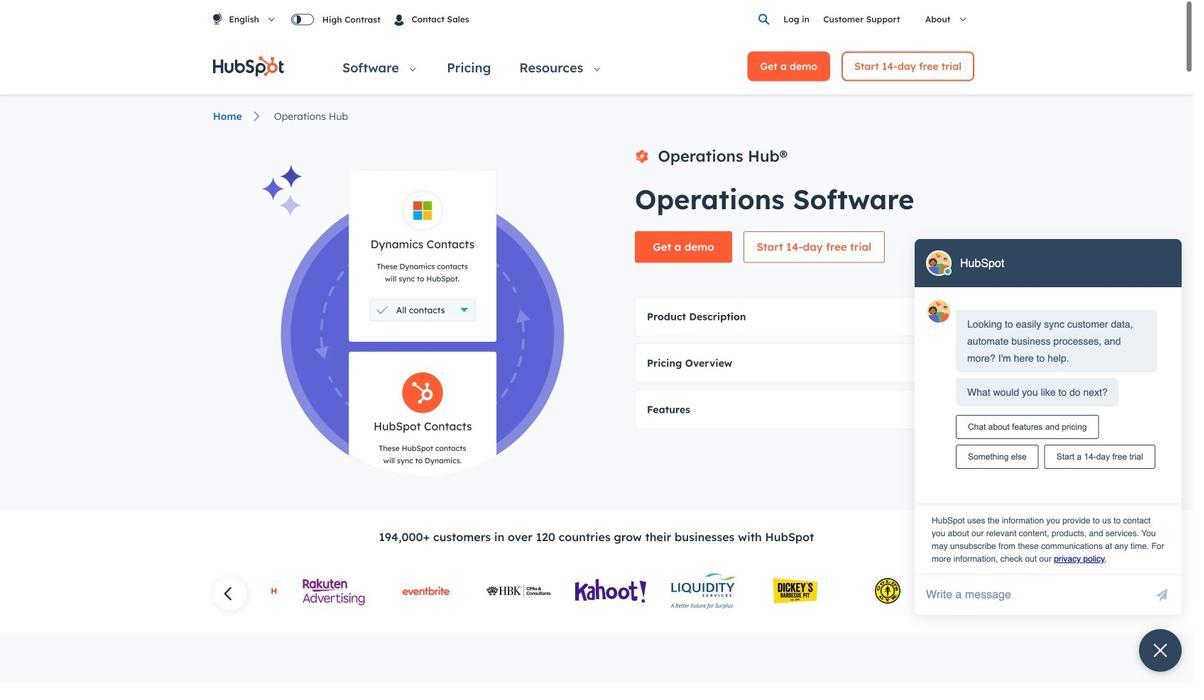 Task type: locate. For each thing, give the bounding box(es) containing it.
chat widget region
[[895, 205, 1193, 684]]

hubspot image
[[213, 56, 284, 77]]

dickey's barbecue pit image
[[760, 576, 831, 608]]

gold's gym image
[[852, 576, 923, 608]]

liquidity services image
[[668, 572, 739, 612]]



Task type: describe. For each thing, give the bounding box(es) containing it.
doordash image
[[206, 572, 277, 612]]

Search search field
[[756, 11, 781, 28]]

eventbrite image
[[391, 578, 462, 606]]

rakuten advertising image
[[298, 576, 369, 608]]

simplified user interface in hubspot showing that hubspot syncs contacts with other crm software like microsoft dynamics image
[[262, 165, 564, 477]]

kahoot image
[[575, 580, 646, 604]]

hbk cpa image
[[483, 576, 554, 608]]



Task type: vqa. For each thing, say whether or not it's contained in the screenshot.
monthly's 10%
no



